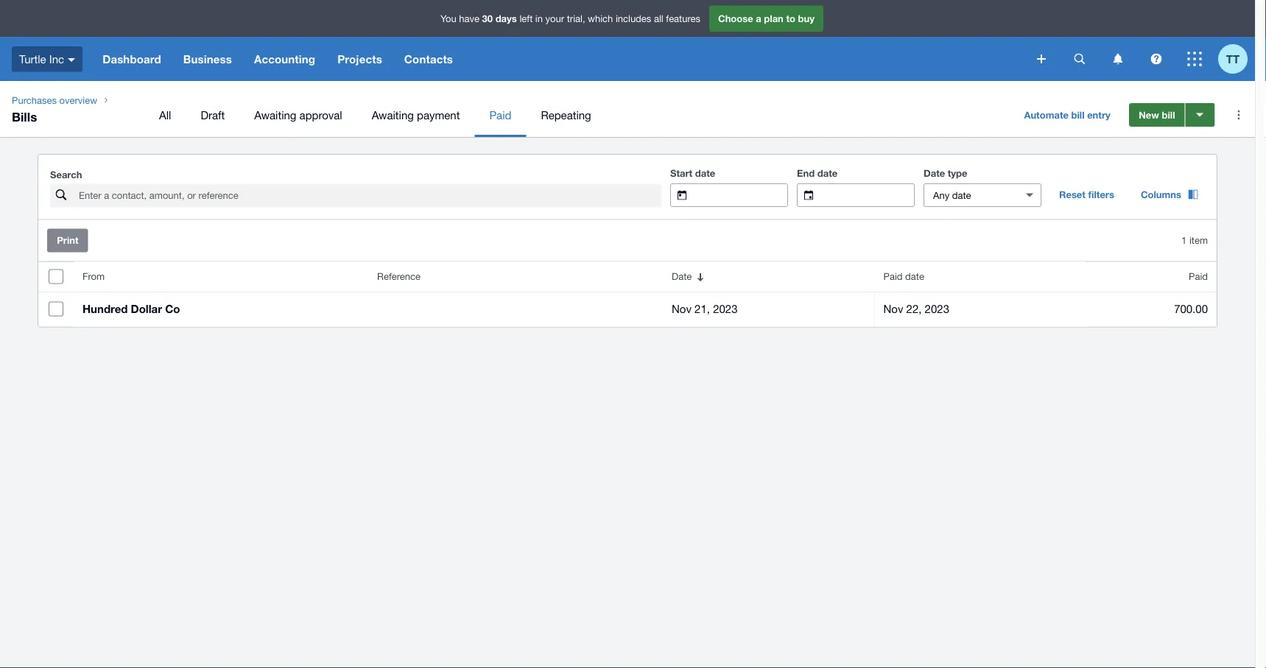 Task type: describe. For each thing, give the bounding box(es) containing it.
dollar
[[131, 302, 162, 316]]

payment
[[417, 108, 460, 121]]

which
[[588, 13, 613, 24]]

buy
[[798, 13, 815, 24]]

left
[[520, 13, 533, 24]]

repeating
[[541, 108, 591, 121]]

reset
[[1059, 189, 1086, 200]]

a
[[756, 13, 761, 24]]

dashboard
[[102, 52, 161, 66]]

overview
[[59, 94, 97, 106]]

columns button
[[1132, 183, 1208, 206]]

nov 21, 2023
[[672, 302, 738, 315]]

search
[[50, 169, 82, 180]]

reset filters
[[1059, 189, 1114, 200]]

type
[[948, 167, 967, 179]]

date type
[[924, 167, 967, 179]]

inc
[[49, 52, 64, 65]]

start
[[670, 167, 692, 179]]

print
[[57, 235, 78, 246]]

in
[[535, 13, 543, 24]]

date for date type
[[924, 167, 945, 179]]

reference button
[[368, 262, 663, 291]]

30
[[482, 13, 493, 24]]

awaiting approval
[[254, 108, 342, 121]]

trial,
[[567, 13, 585, 24]]

have
[[459, 13, 479, 24]]

turtle inc
[[19, 52, 64, 65]]

print button
[[47, 229, 88, 252]]

menu inside bills navigation
[[144, 93, 1004, 137]]

date button
[[663, 262, 875, 291]]

all
[[654, 13, 663, 24]]

2023 for nov 21, 2023
[[713, 302, 738, 315]]

1
[[1181, 235, 1187, 246]]

nov 22, 2023
[[883, 302, 949, 315]]

turtle inc button
[[0, 37, 91, 81]]

approval
[[299, 108, 342, 121]]

700.00
[[1174, 302, 1208, 315]]

days
[[495, 13, 517, 24]]

hundred dollar co
[[82, 302, 180, 316]]

1 item
[[1181, 235, 1208, 246]]

awaiting payment
[[372, 108, 460, 121]]

from
[[82, 271, 105, 282]]

automate bill entry
[[1024, 109, 1110, 120]]

choose
[[718, 13, 753, 24]]

your
[[545, 13, 564, 24]]

paid for paid link
[[489, 108, 511, 121]]

Start date field
[[698, 184, 787, 206]]



Task type: vqa. For each thing, say whether or not it's contained in the screenshot.
JS
no



Task type: locate. For each thing, give the bounding box(es) containing it.
svg image
[[1113, 53, 1123, 64], [1151, 53, 1162, 64], [1037, 55, 1046, 63], [68, 58, 75, 62]]

awaiting for awaiting approval
[[254, 108, 296, 121]]

accounting button
[[243, 37, 326, 81]]

1 horizontal spatial date
[[924, 167, 945, 179]]

date for end date
[[817, 167, 838, 179]]

paid date
[[883, 271, 924, 282]]

2 bill from the left
[[1162, 109, 1175, 120]]

svg image inside turtle inc popup button
[[68, 58, 75, 62]]

date inside button
[[672, 271, 692, 282]]

2023
[[713, 302, 738, 315], [925, 302, 949, 315]]

date
[[924, 167, 945, 179], [672, 271, 692, 282]]

draft
[[201, 108, 225, 121]]

2023 for nov 22, 2023
[[925, 302, 949, 315]]

to
[[786, 13, 795, 24]]

1 horizontal spatial paid
[[883, 271, 903, 282]]

bill right new
[[1162, 109, 1175, 120]]

nov left 22,
[[883, 302, 903, 315]]

tt button
[[1218, 37, 1255, 81]]

0 horizontal spatial nov
[[672, 302, 692, 315]]

end date
[[797, 167, 838, 179]]

2 horizontal spatial paid
[[1189, 271, 1208, 282]]

date right start
[[695, 167, 715, 179]]

2 2023 from the left
[[925, 302, 949, 315]]

paid inside bills navigation
[[489, 108, 511, 121]]

1 horizontal spatial 2023
[[925, 302, 949, 315]]

bill for new
[[1162, 109, 1175, 120]]

1 awaiting from the left
[[254, 108, 296, 121]]

awaiting
[[254, 108, 296, 121], [372, 108, 414, 121]]

list of all the bills element
[[38, 262, 1217, 327]]

Date type field
[[924, 184, 1013, 206]]

projects
[[337, 52, 382, 66]]

awaiting inside awaiting approval link
[[254, 108, 296, 121]]

bill
[[1071, 109, 1085, 120], [1162, 109, 1175, 120]]

all link
[[144, 93, 186, 137]]

nov for nov 21, 2023
[[672, 302, 692, 315]]

1 horizontal spatial svg image
[[1187, 52, 1202, 66]]

all
[[159, 108, 171, 121]]

date up nov 21, 2023
[[672, 271, 692, 282]]

2023 right 22,
[[925, 302, 949, 315]]

entry
[[1087, 109, 1110, 120]]

svg image up automate bill entry
[[1074, 53, 1085, 64]]

date up 22,
[[905, 271, 924, 282]]

new bill
[[1139, 109, 1175, 120]]

contacts
[[404, 52, 453, 66]]

menu
[[144, 93, 1004, 137]]

date for date
[[672, 271, 692, 282]]

1 horizontal spatial nov
[[883, 302, 903, 315]]

tt
[[1226, 52, 1240, 66]]

purchases overview link
[[6, 93, 103, 108]]

bills navigation
[[0, 81, 1255, 137]]

business button
[[172, 37, 243, 81]]

dashboard link
[[91, 37, 172, 81]]

includes
[[616, 13, 651, 24]]

awaiting approval link
[[240, 93, 357, 137]]

you
[[440, 13, 456, 24]]

repeating link
[[526, 93, 606, 137]]

1 horizontal spatial awaiting
[[372, 108, 414, 121]]

2 awaiting from the left
[[372, 108, 414, 121]]

columns
[[1141, 189, 1181, 200]]

from button
[[74, 262, 368, 291]]

hundred dollar co link
[[74, 291, 368, 327]]

business
[[183, 52, 232, 66]]

21,
[[695, 302, 710, 315]]

purchases
[[12, 94, 57, 106]]

Search field
[[77, 185, 661, 207]]

paid date button
[[875, 262, 1086, 291]]

choose a plan to buy
[[718, 13, 815, 24]]

new bill button
[[1129, 103, 1185, 127]]

1 horizontal spatial bill
[[1162, 109, 1175, 120]]

plan
[[764, 13, 784, 24]]

0 vertical spatial date
[[924, 167, 945, 179]]

paid link
[[475, 93, 526, 137]]

date right end
[[817, 167, 838, 179]]

navigation
[[91, 37, 1027, 81]]

purchases overview
[[12, 94, 97, 106]]

nov left 21,
[[672, 302, 692, 315]]

1 2023 from the left
[[713, 302, 738, 315]]

paid for paid button
[[1189, 271, 1208, 282]]

1 vertical spatial date
[[672, 271, 692, 282]]

new
[[1139, 109, 1159, 120]]

0 horizontal spatial 2023
[[713, 302, 738, 315]]

start date
[[670, 167, 715, 179]]

navigation containing dashboard
[[91, 37, 1027, 81]]

date inside the paid date button
[[905, 271, 924, 282]]

0 horizontal spatial awaiting
[[254, 108, 296, 121]]

date left type
[[924, 167, 945, 179]]

reset filters button
[[1050, 183, 1123, 206]]

overflow menu image
[[1224, 100, 1254, 130]]

automate bill entry button
[[1015, 103, 1119, 127]]

1 horizontal spatial date
[[817, 167, 838, 179]]

features
[[666, 13, 700, 24]]

hundred
[[82, 302, 128, 316]]

0 horizontal spatial svg image
[[1074, 53, 1085, 64]]

svg image left the tt
[[1187, 52, 1202, 66]]

1 nov from the left
[[672, 302, 692, 315]]

2023 right 21,
[[713, 302, 738, 315]]

end
[[797, 167, 815, 179]]

draft link
[[186, 93, 240, 137]]

paid button
[[1086, 262, 1217, 291]]

projects button
[[326, 37, 393, 81]]

0 horizontal spatial date
[[672, 271, 692, 282]]

banner
[[0, 0, 1255, 81]]

accounting
[[254, 52, 315, 66]]

0 horizontal spatial date
[[695, 167, 715, 179]]

date
[[695, 167, 715, 179], [817, 167, 838, 179], [905, 271, 924, 282]]

awaiting payment link
[[357, 93, 475, 137]]

awaiting inside awaiting payment 'link'
[[372, 108, 414, 121]]

2 nov from the left
[[883, 302, 903, 315]]

paid up 700.00
[[1189, 271, 1208, 282]]

item
[[1189, 235, 1208, 246]]

1 bill from the left
[[1071, 109, 1085, 120]]

awaiting for awaiting payment
[[372, 108, 414, 121]]

menu containing all
[[144, 93, 1004, 137]]

turtle
[[19, 52, 46, 65]]

nov for nov 22, 2023
[[883, 302, 903, 315]]

0 horizontal spatial paid
[[489, 108, 511, 121]]

bill inside popup button
[[1071, 109, 1085, 120]]

paid up nov 22, 2023 on the right of the page
[[883, 271, 903, 282]]

date for paid date
[[905, 271, 924, 282]]

awaiting left payment on the top of page
[[372, 108, 414, 121]]

0 horizontal spatial bill
[[1071, 109, 1085, 120]]

22,
[[906, 302, 922, 315]]

contacts button
[[393, 37, 464, 81]]

reference
[[377, 271, 421, 282]]

co
[[165, 302, 180, 316]]

date for start date
[[695, 167, 715, 179]]

bills
[[12, 109, 37, 124]]

automate
[[1024, 109, 1069, 120]]

bill left "entry"
[[1071, 109, 1085, 120]]

bill inside button
[[1162, 109, 1175, 120]]

filters
[[1088, 189, 1114, 200]]

paid right payment on the top of page
[[489, 108, 511, 121]]

2 horizontal spatial date
[[905, 271, 924, 282]]

banner containing dashboard
[[0, 0, 1255, 81]]

End date field
[[825, 184, 914, 206]]

svg image
[[1187, 52, 1202, 66], [1074, 53, 1085, 64]]

you have 30 days left in your trial, which includes all features
[[440, 13, 700, 24]]

awaiting left approval
[[254, 108, 296, 121]]

bill for automate
[[1071, 109, 1085, 120]]

paid
[[489, 108, 511, 121], [883, 271, 903, 282], [1189, 271, 1208, 282]]



